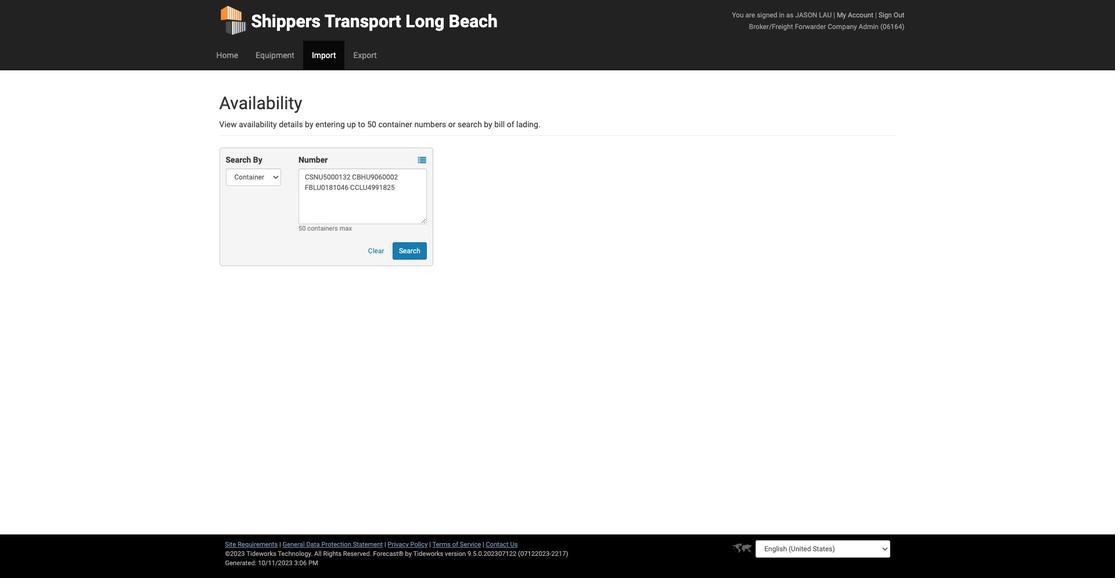 Task type: locate. For each thing, give the bounding box(es) containing it.
terms
[[433, 541, 451, 549]]

home
[[216, 51, 238, 60]]

admin
[[859, 23, 879, 31]]

| left the general
[[280, 541, 281, 549]]

as
[[787, 11, 794, 19]]

50
[[367, 120, 377, 129], [299, 225, 306, 232]]

by
[[305, 120, 314, 129], [484, 120, 493, 129], [405, 550, 412, 558]]

(07122023-
[[518, 550, 552, 558]]

version
[[445, 550, 466, 558]]

forecast®
[[373, 550, 404, 558]]

are
[[746, 11, 756, 19]]

of right bill
[[507, 120, 515, 129]]

forwarder
[[795, 23, 827, 31]]

search for search
[[399, 247, 421, 255]]

search right clear
[[399, 247, 421, 255]]

1 horizontal spatial by
[[405, 550, 412, 558]]

search by
[[226, 155, 263, 164]]

1 vertical spatial search
[[399, 247, 421, 255]]

1 horizontal spatial search
[[399, 247, 421, 255]]

of up version
[[453, 541, 459, 549]]

company
[[828, 23, 857, 31]]

(06164)
[[881, 23, 905, 31]]

2 horizontal spatial by
[[484, 120, 493, 129]]

shippers transport long beach
[[251, 11, 498, 31]]

| left my
[[834, 11, 836, 19]]

of
[[507, 120, 515, 129], [453, 541, 459, 549]]

import button
[[303, 41, 345, 70]]

0 horizontal spatial of
[[453, 541, 459, 549]]

bill
[[495, 120, 505, 129]]

in
[[779, 11, 785, 19]]

search inside button
[[399, 247, 421, 255]]

by left bill
[[484, 120, 493, 129]]

1 vertical spatial 50
[[299, 225, 306, 232]]

us
[[510, 541, 518, 549]]

9.5.0.202307122
[[468, 550, 517, 558]]

0 vertical spatial search
[[226, 155, 251, 164]]

number
[[299, 155, 328, 164]]

search left the by
[[226, 155, 251, 164]]

statement
[[353, 541, 383, 549]]

transport
[[325, 11, 401, 31]]

lading.
[[517, 120, 541, 129]]

site
[[225, 541, 236, 549]]

service
[[460, 541, 481, 549]]

protection
[[322, 541, 352, 549]]

| up forecast®
[[385, 541, 386, 549]]

site requirements link
[[225, 541, 278, 549]]

50 left containers
[[299, 225, 306, 232]]

contact us link
[[486, 541, 518, 549]]

search
[[226, 155, 251, 164], [399, 247, 421, 255]]

| left sign
[[876, 11, 877, 19]]

sign out link
[[879, 11, 905, 19]]

equipment
[[256, 51, 295, 60]]

0 horizontal spatial by
[[305, 120, 314, 129]]

data
[[306, 541, 320, 549]]

|
[[834, 11, 836, 19], [876, 11, 877, 19], [280, 541, 281, 549], [385, 541, 386, 549], [430, 541, 431, 549], [483, 541, 484, 549]]

10/11/2023
[[258, 560, 293, 567]]

©2023 tideworks
[[225, 550, 277, 558]]

general
[[283, 541, 305, 549]]

by right details
[[305, 120, 314, 129]]

by down the privacy policy link
[[405, 550, 412, 558]]

max
[[340, 225, 352, 232]]

terms of service link
[[433, 541, 481, 549]]

details
[[279, 120, 303, 129]]

sign
[[879, 11, 893, 19]]

50 right "to"
[[367, 120, 377, 129]]

0 vertical spatial of
[[507, 120, 515, 129]]

privacy policy link
[[388, 541, 428, 549]]

equipment button
[[247, 41, 303, 70]]

1 vertical spatial of
[[453, 541, 459, 549]]

3:06
[[294, 560, 307, 567]]

or
[[448, 120, 456, 129]]

you
[[732, 11, 744, 19]]

0 horizontal spatial search
[[226, 155, 251, 164]]

0 vertical spatial 50
[[367, 120, 377, 129]]



Task type: vqa. For each thing, say whether or not it's contained in the screenshot.
YOU ARE SIGNED IN AS JASON LAU | MY ACCOUNT | SIGN OUT BROKER/FREIGHT FORWARDER COMPANY ADMIN (06164)
yes



Task type: describe. For each thing, give the bounding box(es) containing it.
generated:
[[225, 560, 257, 567]]

all
[[314, 550, 322, 558]]

Number text field
[[299, 169, 427, 224]]

view
[[219, 120, 237, 129]]

50 containers max
[[299, 225, 352, 232]]

signed
[[757, 11, 778, 19]]

containers
[[308, 225, 338, 232]]

| up 9.5.0.202307122
[[483, 541, 484, 549]]

0 horizontal spatial 50
[[299, 225, 306, 232]]

site requirements | general data protection statement | privacy policy | terms of service | contact us ©2023 tideworks technology. all rights reserved. forecast® by tideworks version 9.5.0.202307122 (07122023-2217) generated: 10/11/2023 3:06 pm
[[225, 541, 569, 567]]

by inside site requirements | general data protection statement | privacy policy | terms of service | contact us ©2023 tideworks technology. all rights reserved. forecast® by tideworks version 9.5.0.202307122 (07122023-2217) generated: 10/11/2023 3:06 pm
[[405, 550, 412, 558]]

privacy
[[388, 541, 409, 549]]

long
[[406, 11, 445, 31]]

export
[[354, 51, 377, 60]]

broker/freight
[[749, 23, 794, 31]]

1 horizontal spatial of
[[507, 120, 515, 129]]

search button
[[393, 242, 427, 260]]

entering
[[316, 120, 345, 129]]

home button
[[208, 41, 247, 70]]

pm
[[308, 560, 318, 567]]

export button
[[345, 41, 386, 70]]

rights
[[323, 550, 342, 558]]

search for search by
[[226, 155, 251, 164]]

account
[[848, 11, 874, 19]]

to
[[358, 120, 365, 129]]

lau
[[819, 11, 832, 19]]

show list image
[[418, 156, 426, 165]]

jason
[[796, 11, 818, 19]]

up
[[347, 120, 356, 129]]

technology.
[[278, 550, 313, 558]]

shippers
[[251, 11, 321, 31]]

you are signed in as jason lau | my account | sign out broker/freight forwarder company admin (06164)
[[732, 11, 905, 31]]

container
[[379, 120, 413, 129]]

clear button
[[362, 242, 391, 260]]

out
[[894, 11, 905, 19]]

shippers transport long beach link
[[219, 0, 498, 41]]

tideworks
[[414, 550, 444, 558]]

import
[[312, 51, 336, 60]]

availability
[[239, 120, 277, 129]]

clear
[[368, 247, 384, 255]]

1 horizontal spatial 50
[[367, 120, 377, 129]]

my
[[837, 11, 847, 19]]

my account link
[[837, 11, 874, 19]]

by
[[253, 155, 263, 164]]

numbers
[[415, 120, 446, 129]]

2217)
[[552, 550, 569, 558]]

policy
[[411, 541, 428, 549]]

view availability details by entering up to 50 container numbers or search by bill of lading.
[[219, 120, 541, 129]]

reserved.
[[343, 550, 372, 558]]

| up tideworks at the left bottom of the page
[[430, 541, 431, 549]]

general data protection statement link
[[283, 541, 383, 549]]

beach
[[449, 11, 498, 31]]

availability
[[219, 93, 302, 113]]

of inside site requirements | general data protection statement | privacy policy | terms of service | contact us ©2023 tideworks technology. all rights reserved. forecast® by tideworks version 9.5.0.202307122 (07122023-2217) generated: 10/11/2023 3:06 pm
[[453, 541, 459, 549]]

contact
[[486, 541, 509, 549]]

requirements
[[238, 541, 278, 549]]

search
[[458, 120, 482, 129]]



